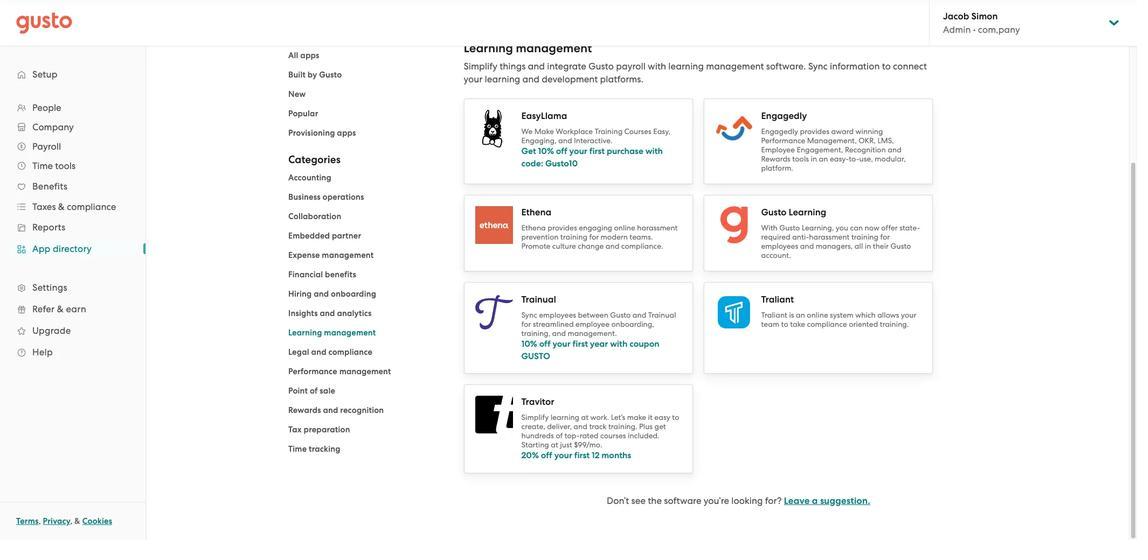 Task type: locate. For each thing, give the bounding box(es) containing it.
1 vertical spatial harassment
[[809, 233, 850, 242]]

provides up engagement,
[[800, 127, 830, 136]]

gusto up with
[[761, 207, 787, 218]]

management down analytics on the left of the page
[[324, 328, 376, 338]]

allows
[[878, 311, 900, 320]]

provisioning apps
[[288, 128, 356, 138]]

list containing accounting
[[288, 171, 448, 456]]

2 horizontal spatial learning
[[669, 61, 704, 72]]

tools down engagement,
[[793, 155, 809, 163]]

management down partner
[[322, 251, 374, 260]]

home image
[[16, 12, 72, 34]]

award
[[832, 127, 854, 136]]

0 vertical spatial sync
[[808, 61, 828, 72]]

1 vertical spatial apps
[[337, 128, 356, 138]]

at left work.
[[581, 413, 589, 422]]

for down engaging
[[589, 233, 599, 242]]

deliver,
[[547, 423, 572, 431]]

1 horizontal spatial performance
[[761, 136, 806, 145]]

sync inside trainual sync employees between gusto and trainual for streamlined employee onboarding, training, and management. 10% off your first year with coupon gusto
[[522, 311, 537, 320]]

apps for provisioning apps
[[337, 128, 356, 138]]

1 horizontal spatial harassment
[[809, 233, 850, 242]]

track
[[589, 423, 607, 431]]

1 horizontal spatial training.
[[880, 320, 909, 329]]

1 vertical spatial training.
[[609, 423, 638, 431]]

simplify inside 'travitor simplify learning at work. let's make it easy to create, deliver, and track training. plus get hundreds of top-rated courses included. starting at just $99/mo. 20% off your first 12 months'
[[522, 413, 549, 422]]

time tracking link
[[288, 445, 341, 454]]

to right easy
[[672, 413, 680, 422]]

reports link
[[11, 218, 135, 237]]

harassment
[[637, 224, 678, 232], [809, 233, 850, 242]]

& inside dropdown button
[[58, 202, 65, 212]]

0 vertical spatial to
[[882, 61, 891, 72]]

and up top-
[[574, 423, 588, 431]]

1 vertical spatial employees
[[539, 311, 576, 320]]

setup
[[32, 69, 58, 80]]

popular link
[[288, 109, 318, 119]]

privacy link
[[43, 517, 70, 527]]

provides inside engagedly engagedly provides award winning performance management, okr, lms, employee engagement, recognition and rewards tools in an easy-to-use, modular, platform.
[[800, 127, 830, 136]]

1 horizontal spatial of
[[556, 432, 563, 440]]

0 vertical spatial provides
[[800, 127, 830, 136]]

an
[[819, 155, 828, 163], [796, 311, 805, 320]]

, left cookies in the left bottom of the page
[[70, 517, 72, 527]]

harassment inside ethena ethena provides engaging online harassment prevention training for modern teams. promote culture change and compliance.
[[637, 224, 678, 232]]

time down the payroll
[[32, 161, 53, 171]]

and inside engagedly engagedly provides award winning performance management, okr, lms, employee engagement, recognition and rewards tools in an easy-to-use, modular, platform.
[[888, 146, 902, 154]]

you
[[836, 224, 849, 232]]

0 horizontal spatial of
[[310, 387, 318, 396]]

1 horizontal spatial ,
[[70, 517, 72, 527]]

0 vertical spatial simplify
[[464, 61, 498, 72]]

compliance for legal and compliance
[[329, 348, 373, 357]]

1 engagedly from the top
[[761, 111, 807, 122]]

management up recognition
[[339, 367, 391, 377]]

0 vertical spatial an
[[819, 155, 828, 163]]

1 vertical spatial provides
[[548, 224, 577, 232]]

your inside 'travitor simplify learning at work. let's make it easy to create, deliver, and track training. plus get hundreds of top-rated courses included. starting at just $99/mo. 20% off your first 12 months'
[[555, 451, 572, 461]]

all apps
[[288, 51, 319, 60]]

0 horizontal spatial ,
[[39, 517, 41, 527]]

2 vertical spatial learning
[[551, 413, 580, 422]]

& right taxes
[[58, 202, 65, 212]]

rewards down point
[[288, 406, 321, 416]]

at left just
[[551, 441, 558, 450]]

10% down engaging,
[[538, 146, 554, 156]]

0 horizontal spatial in
[[811, 155, 817, 163]]

rewards inside engagedly engagedly provides award winning performance management, okr, lms, employee engagement, recognition and rewards tools in an easy-to-use, modular, platform.
[[761, 155, 791, 163]]

with
[[648, 61, 666, 72], [646, 146, 663, 156], [610, 339, 628, 349]]

performance management
[[288, 367, 391, 377]]

engagement,
[[797, 146, 844, 154]]

gusto inside list
[[319, 70, 342, 80]]

learning down insights
[[288, 328, 322, 338]]

management left software.
[[706, 61, 764, 72]]

2 , from the left
[[70, 517, 72, 527]]

expense management link
[[288, 251, 374, 260]]

settings
[[32, 282, 67, 293]]

10% down training, at left bottom
[[522, 339, 537, 349]]

benefits
[[32, 181, 67, 192]]

0 vertical spatial employees
[[761, 242, 799, 251]]

employee
[[576, 320, 610, 329]]

of down deliver,
[[556, 432, 563, 440]]

0 horizontal spatial at
[[551, 441, 558, 450]]

employees up streamlined
[[539, 311, 576, 320]]

gusto up platforms.
[[589, 61, 614, 72]]

compliance down benefits link
[[67, 202, 116, 212]]

trainual
[[522, 294, 556, 306], [648, 311, 676, 320]]

to
[[882, 61, 891, 72], [781, 320, 789, 329], [672, 413, 680, 422]]

popular
[[288, 109, 318, 119]]

2 vertical spatial to
[[672, 413, 680, 422]]

cookies button
[[82, 515, 112, 528]]

and down anti-
[[800, 242, 814, 251]]

performance inside engagedly engagedly provides award winning performance management, okr, lms, employee engagement, recognition and rewards tools in an easy-to-use, modular, platform.
[[761, 136, 806, 145]]

1 vertical spatial &
[[57, 304, 64, 315]]

0 horizontal spatial to
[[672, 413, 680, 422]]

training up culture at the top of the page
[[561, 233, 588, 242]]

trainual up onboarding,
[[648, 311, 676, 320]]

of left sale
[[310, 387, 318, 396]]

off inside 'travitor simplify learning at work. let's make it easy to create, deliver, and track training. plus get hundreds of top-rated courses included. starting at just $99/mo. 20% off your first 12 months'
[[541, 451, 553, 461]]

courses
[[625, 127, 652, 136]]

time
[[32, 161, 53, 171], [288, 445, 307, 454]]

sync right software.
[[808, 61, 828, 72]]

1 vertical spatial time
[[288, 445, 307, 454]]

0 horizontal spatial apps
[[300, 51, 319, 60]]

1 horizontal spatial learning
[[551, 413, 580, 422]]

traliant up is
[[761, 294, 794, 306]]

1 ethena from the top
[[522, 207, 552, 218]]

travitor simplify learning at work. let's make it easy to create, deliver, and track training. plus get hundreds of top-rated courses included. starting at just $99/mo. 20% off your first 12 months
[[522, 397, 680, 461]]

0 vertical spatial apps
[[300, 51, 319, 60]]

training
[[561, 233, 588, 242], [852, 233, 879, 242]]

purchase
[[607, 146, 644, 156]]

0 vertical spatial off
[[556, 146, 568, 156]]

0 horizontal spatial tools
[[55, 161, 76, 171]]

0 vertical spatial harassment
[[637, 224, 678, 232]]

to left connect
[[882, 61, 891, 72]]

learning inside learning management simplify things and integrate gusto payroll with learning management software. sync information to connect your learning and development platforms.
[[464, 41, 513, 56]]

0 vertical spatial learning
[[669, 61, 704, 72]]

1 horizontal spatial compliance
[[329, 348, 373, 357]]

your inside easyllama we make workplace training courses easy, engaging, and interactive. get 10% off your first purchase with code: gusto10
[[570, 146, 588, 156]]

1 horizontal spatial 10%
[[538, 146, 554, 156]]

employees up "account."
[[761, 242, 799, 251]]

provides inside ethena ethena provides engaging online harassment prevention training for modern teams. promote culture change and compliance.
[[548, 224, 577, 232]]

1 vertical spatial engagedly
[[761, 127, 798, 136]]

harassment up teams.
[[637, 224, 678, 232]]

simplify inside learning management simplify things and integrate gusto payroll with learning management software. sync information to connect your learning and development platforms.
[[464, 61, 498, 72]]

insights and analytics link
[[288, 309, 372, 319]]

all apps link
[[288, 51, 319, 60]]

rewards inside list
[[288, 406, 321, 416]]

gusto learning logo image
[[715, 206, 753, 244]]

your inside traliant traliant is an online system which allows your team to take compliance oriented training.
[[901, 311, 917, 320]]

20%
[[522, 451, 539, 461]]

an inside engagedly engagedly provides award winning performance management, okr, lms, employee engagement, recognition and rewards tools in an easy-to-use, modular, platform.
[[819, 155, 828, 163]]

1 vertical spatial at
[[551, 441, 558, 450]]

financial benefits link
[[288, 270, 356, 280]]

your up easyllama logo
[[464, 74, 483, 85]]

off down training, at left bottom
[[539, 339, 551, 349]]

0 horizontal spatial 10%
[[522, 339, 537, 349]]

apps right provisioning
[[337, 128, 356, 138]]

1 horizontal spatial simplify
[[522, 413, 549, 422]]

training up all
[[852, 233, 879, 242]]

information
[[830, 61, 880, 72]]

1 vertical spatial with
[[646, 146, 663, 156]]

engagedly engagedly provides award winning performance management, okr, lms, employee engagement, recognition and rewards tools in an easy-to-use, modular, platform.
[[761, 111, 906, 173]]

make
[[535, 127, 554, 136]]

with down easy,
[[646, 146, 663, 156]]

terms , privacy , & cookies
[[16, 517, 112, 527]]

1 vertical spatial rewards
[[288, 406, 321, 416]]

management for learning management
[[324, 328, 376, 338]]

simplify left the things
[[464, 61, 498, 72]]

refer
[[32, 304, 55, 315]]

1 traliant from the top
[[761, 294, 794, 306]]

2 horizontal spatial to
[[882, 61, 891, 72]]

1 horizontal spatial sync
[[808, 61, 828, 72]]

simplify
[[464, 61, 498, 72], [522, 413, 549, 422]]

legal
[[288, 348, 309, 357]]

online
[[614, 224, 636, 232], [807, 311, 828, 320]]

for up training, at left bottom
[[522, 320, 531, 329]]

0 vertical spatial in
[[811, 155, 817, 163]]

collaboration link
[[288, 212, 341, 222]]

simon
[[972, 11, 998, 22]]

learning up the things
[[464, 41, 513, 56]]

1 vertical spatial ethena
[[522, 224, 546, 232]]

1 vertical spatial simplify
[[522, 413, 549, 422]]

learning management simplify things and integrate gusto payroll with learning management software. sync information to connect your learning and development platforms.
[[464, 41, 927, 85]]

your down interactive.
[[570, 146, 588, 156]]

with inside trainual sync employees between gusto and trainual for streamlined employee onboarding, training, and management. 10% off your first year with coupon gusto
[[610, 339, 628, 349]]

traliant
[[761, 294, 794, 306], [761, 311, 788, 320]]

off inside trainual sync employees between gusto and trainual for streamlined employee onboarding, training, and management. 10% off your first year with coupon gusto
[[539, 339, 551, 349]]

an right is
[[796, 311, 805, 320]]

first down interactive.
[[590, 146, 605, 156]]

financial benefits
[[288, 270, 356, 280]]

provides up culture at the top of the page
[[548, 224, 577, 232]]

business operations link
[[288, 192, 364, 202]]

and inside easyllama we make workplace training courses easy, engaging, and interactive. get 10% off your first purchase with code: gusto10
[[559, 136, 572, 145]]

learning inside gusto learning with gusto learning, you can now offer state- required anti-harassment training for employees and managers, all in their gusto account.
[[789, 207, 827, 218]]

provides for ethena
[[548, 224, 577, 232]]

rewards up platform.
[[761, 155, 791, 163]]

off down starting
[[541, 451, 553, 461]]

and up learning management "link"
[[320, 309, 335, 319]]

leave
[[784, 496, 810, 507]]

0 horizontal spatial trainual
[[522, 294, 556, 306]]

legal and compliance link
[[288, 348, 373, 357]]

0 horizontal spatial training
[[561, 233, 588, 242]]

gusto right by
[[319, 70, 342, 80]]

teams.
[[630, 233, 653, 242]]

and down modern
[[606, 242, 620, 251]]

0 vertical spatial 10%
[[538, 146, 554, 156]]

training. inside traliant traliant is an online system which allows your team to take compliance oriented training.
[[880, 320, 909, 329]]

first down management.
[[573, 339, 588, 349]]

training. down allows
[[880, 320, 909, 329]]

performance
[[761, 136, 806, 145], [288, 367, 337, 377]]

1 vertical spatial learning
[[789, 207, 827, 218]]

0 vertical spatial training.
[[880, 320, 909, 329]]

tax preparation
[[288, 425, 350, 435]]

1 horizontal spatial training
[[852, 233, 879, 242]]

& left cookies in the left bottom of the page
[[74, 517, 80, 527]]

2 vertical spatial &
[[74, 517, 80, 527]]

0 horizontal spatial training.
[[609, 423, 638, 431]]

and up modular,
[[888, 146, 902, 154]]

gusto up onboarding,
[[610, 311, 631, 320]]

time for time tools
[[32, 161, 53, 171]]

time for time tracking
[[288, 445, 307, 454]]

1 , from the left
[[39, 517, 41, 527]]

management
[[516, 41, 592, 56], [706, 61, 764, 72], [322, 251, 374, 260], [324, 328, 376, 338], [339, 367, 391, 377]]

1 horizontal spatial trainual
[[648, 311, 676, 320]]

tools down payroll "dropdown button"
[[55, 161, 76, 171]]

1 vertical spatial in
[[865, 242, 871, 251]]

1 vertical spatial of
[[556, 432, 563, 440]]

0 horizontal spatial rewards
[[288, 406, 321, 416]]

1 vertical spatial sync
[[522, 311, 537, 320]]

performance up employee
[[761, 136, 806, 145]]

2 training from the left
[[852, 233, 879, 242]]

1 horizontal spatial in
[[865, 242, 871, 251]]

trainual up streamlined
[[522, 294, 556, 306]]

1 vertical spatial first
[[573, 339, 588, 349]]

included.
[[628, 432, 660, 440]]

0 horizontal spatial employees
[[539, 311, 576, 320]]

1 horizontal spatial time
[[288, 445, 307, 454]]

0 vertical spatial engagedly
[[761, 111, 807, 122]]

in right all
[[865, 242, 871, 251]]

1 vertical spatial off
[[539, 339, 551, 349]]

an down engagement,
[[819, 155, 828, 163]]

to inside 'travitor simplify learning at work. let's make it easy to create, deliver, and track training. plus get hundreds of top-rated courses included. starting at just $99/mo. 20% off your first 12 months'
[[672, 413, 680, 422]]

expense
[[288, 251, 320, 260]]

list
[[288, 49, 448, 140], [0, 98, 146, 363], [288, 171, 448, 456]]

compliance down system
[[807, 320, 847, 329]]

0 vertical spatial performance
[[761, 136, 806, 145]]

, left privacy link
[[39, 517, 41, 527]]

plus
[[639, 423, 653, 431]]

time tracking
[[288, 445, 341, 454]]

rated
[[580, 432, 599, 440]]

0 horizontal spatial harassment
[[637, 224, 678, 232]]

integrate
[[547, 61, 586, 72]]

0 vertical spatial time
[[32, 161, 53, 171]]

and right legal
[[311, 348, 327, 357]]

compliance up performance management
[[329, 348, 373, 357]]

between
[[578, 311, 609, 320]]

online up modern
[[614, 224, 636, 232]]

easy
[[655, 413, 671, 422]]

list containing people
[[0, 98, 146, 363]]

learning up learning,
[[789, 207, 827, 218]]

1 horizontal spatial to
[[781, 320, 789, 329]]

jacob simon admin • com,pany
[[943, 11, 1020, 35]]

0 horizontal spatial provides
[[548, 224, 577, 232]]

taxes & compliance button
[[11, 197, 135, 217]]

and down workplace
[[559, 136, 572, 145]]

time down tax
[[288, 445, 307, 454]]

hundreds
[[522, 432, 554, 440]]

leave a suggestion. button
[[784, 495, 871, 508]]

to left take
[[781, 320, 789, 329]]

2 vertical spatial first
[[575, 451, 590, 461]]

& for compliance
[[58, 202, 65, 212]]

online inside traliant traliant is an online system which allows your team to take compliance oriented training.
[[807, 311, 828, 320]]

and down streamlined
[[552, 329, 566, 338]]

training. down let's
[[609, 423, 638, 431]]

0 vertical spatial online
[[614, 224, 636, 232]]

2 horizontal spatial for
[[881, 233, 890, 242]]

ethena
[[522, 207, 552, 218], [522, 224, 546, 232]]

apps right all
[[300, 51, 319, 60]]

0 horizontal spatial simplify
[[464, 61, 498, 72]]

training. inside 'travitor simplify learning at work. let's make it easy to create, deliver, and track training. plus get hundreds of top-rated courses included. starting at just $99/mo. 20% off your first 12 months'
[[609, 423, 638, 431]]

performance up point of sale link
[[288, 367, 337, 377]]

2 ethena from the top
[[522, 224, 546, 232]]

sync up training, at left bottom
[[522, 311, 537, 320]]

online inside ethena ethena provides engaging online harassment prevention training for modern teams. promote culture change and compliance.
[[614, 224, 636, 232]]

online left system
[[807, 311, 828, 320]]

your down streamlined
[[553, 339, 571, 349]]

harassment up managers,
[[809, 233, 850, 242]]

first down the $99/mo.
[[575, 451, 590, 461]]

and inside gusto learning with gusto learning, you can now offer state- required anti-harassment training for employees and managers, all in their gusto account.
[[800, 242, 814, 251]]

in down engagement,
[[811, 155, 817, 163]]

traliant up team
[[761, 311, 788, 320]]

& left earn on the left of the page
[[57, 304, 64, 315]]

for up their
[[881, 233, 890, 242]]

with right payroll
[[648, 61, 666, 72]]

0 vertical spatial trainual
[[522, 294, 556, 306]]

2 horizontal spatial learning
[[789, 207, 827, 218]]

and right the things
[[528, 61, 545, 72]]

time inside dropdown button
[[32, 161, 53, 171]]

embedded partner
[[288, 231, 361, 241]]

1 vertical spatial online
[[807, 311, 828, 320]]

gusto inside trainual sync employees between gusto and trainual for streamlined employee onboarding, training, and management. 10% off your first year with coupon gusto
[[610, 311, 631, 320]]

compliance inside dropdown button
[[67, 202, 116, 212]]

performance management link
[[288, 367, 391, 377]]

1 vertical spatial an
[[796, 311, 805, 320]]

1 vertical spatial performance
[[288, 367, 337, 377]]

0 vertical spatial rewards
[[761, 155, 791, 163]]

1 horizontal spatial employees
[[761, 242, 799, 251]]

2 vertical spatial off
[[541, 451, 553, 461]]

tools
[[793, 155, 809, 163], [55, 161, 76, 171]]

0 vertical spatial with
[[648, 61, 666, 72]]

with right the year at the bottom right
[[610, 339, 628, 349]]

0 horizontal spatial performance
[[288, 367, 337, 377]]

1 horizontal spatial apps
[[337, 128, 356, 138]]

company button
[[11, 118, 135, 137]]

0 vertical spatial of
[[310, 387, 318, 396]]

and down sale
[[323, 406, 338, 416]]

management up integrate
[[516, 41, 592, 56]]

0 horizontal spatial for
[[522, 320, 531, 329]]

1 horizontal spatial provides
[[800, 127, 830, 136]]

with inside learning management simplify things and integrate gusto payroll with learning management software. sync information to connect your learning and development platforms.
[[648, 61, 666, 72]]

platform.
[[761, 164, 794, 173]]

1 horizontal spatial an
[[819, 155, 828, 163]]

0 horizontal spatial learning
[[485, 74, 520, 85]]

your down just
[[555, 451, 572, 461]]

and down financial benefits
[[314, 290, 329, 299]]

trainual logo image
[[475, 296, 513, 330]]

and inside ethena ethena provides engaging online harassment prevention training for modern teams. promote culture change and compliance.
[[606, 242, 620, 251]]

1 horizontal spatial at
[[581, 413, 589, 422]]

1 horizontal spatial tools
[[793, 155, 809, 163]]

&
[[58, 202, 65, 212], [57, 304, 64, 315], [74, 517, 80, 527]]

2 horizontal spatial compliance
[[807, 320, 847, 329]]

off up gusto10
[[556, 146, 568, 156]]

0 vertical spatial &
[[58, 202, 65, 212]]

1 vertical spatial 10%
[[522, 339, 537, 349]]

simplify up create,
[[522, 413, 549, 422]]

1 training from the left
[[561, 233, 588, 242]]

promote
[[522, 242, 551, 251]]

learning inside 'travitor simplify learning at work. let's make it easy to create, deliver, and track training. plus get hundreds of top-rated courses included. starting at just $99/mo. 20% off your first 12 months'
[[551, 413, 580, 422]]

oriented
[[849, 320, 878, 329]]

gusto navigation element
[[0, 46, 146, 381]]

for?
[[765, 496, 782, 506]]

your right allows
[[901, 311, 917, 320]]

onboarding
[[331, 290, 376, 299]]

0 vertical spatial first
[[590, 146, 605, 156]]

development
[[542, 74, 598, 85]]

0 horizontal spatial compliance
[[67, 202, 116, 212]]

their
[[873, 242, 889, 251]]



Task type: vqa. For each thing, say whether or not it's contained in the screenshot.
the bottommost 365
no



Task type: describe. For each thing, give the bounding box(es) containing it.
it
[[648, 413, 653, 422]]

engagedly logo image
[[715, 110, 753, 148]]

learning for learning management simplify things and integrate gusto payroll with learning management software. sync information to connect your learning and development platforms.
[[464, 41, 513, 56]]

ethena ethena provides engaging online harassment prevention training for modern teams. promote culture change and compliance.
[[522, 207, 678, 251]]

2 traliant from the top
[[761, 311, 788, 320]]

2 engagedly from the top
[[761, 127, 798, 136]]

offer
[[882, 224, 898, 232]]

management,
[[807, 136, 857, 145]]

reports
[[32, 222, 65, 233]]

software
[[664, 496, 702, 506]]

employees inside gusto learning with gusto learning, you can now offer state- required anti-harassment training for employees and managers, all in their gusto account.
[[761, 242, 799, 251]]

online for traliant
[[807, 311, 828, 320]]

in inside engagedly engagedly provides award winning performance management, okr, lms, employee engagement, recognition and rewards tools in an easy-to-use, modular, platform.
[[811, 155, 817, 163]]

1 vertical spatial learning
[[485, 74, 520, 85]]

accounting link
[[288, 173, 332, 183]]

terms link
[[16, 517, 39, 527]]

com,pany
[[978, 24, 1020, 35]]

management for learning management simplify things and integrate gusto payroll with learning management software. sync information to connect your learning and development platforms.
[[516, 41, 592, 56]]

and inside 'travitor simplify learning at work. let's make it easy to create, deliver, and track training. plus get hundreds of top-rated courses included. starting at just $99/mo. 20% off your first 12 months'
[[574, 423, 588, 431]]

for inside gusto learning with gusto learning, you can now offer state- required anti-harassment training for employees and managers, all in their gusto account.
[[881, 233, 890, 242]]

see
[[632, 496, 646, 506]]

cookies
[[82, 517, 112, 527]]

app
[[32, 244, 50, 254]]

easyllama logo image
[[475, 110, 513, 148]]

team
[[761, 320, 780, 329]]

payroll
[[32, 141, 61, 152]]

benefits link
[[11, 177, 135, 196]]

an inside traliant traliant is an online system which allows your team to take compliance oriented training.
[[796, 311, 805, 320]]

embedded partner link
[[288, 231, 361, 241]]

of inside 'travitor simplify learning at work. let's make it easy to create, deliver, and track training. plus get hundreds of top-rated courses included. starting at just $99/mo. 20% off your first 12 months'
[[556, 432, 563, 440]]

sale
[[320, 387, 335, 396]]

refer & earn
[[32, 304, 86, 315]]

suggestion.
[[820, 496, 871, 507]]

management for expense management
[[322, 251, 374, 260]]

recognition
[[340, 406, 384, 416]]

upgrade
[[32, 326, 71, 336]]

harassment inside gusto learning with gusto learning, you can now offer state- required anti-harassment training for employees and managers, all in their gusto account.
[[809, 233, 850, 242]]

directory
[[53, 244, 92, 254]]

easy-
[[830, 155, 849, 163]]

with inside easyllama we make workplace training courses easy, engaging, and interactive. get 10% off your first purchase with code: gusto10
[[646, 146, 663, 156]]

and up onboarding,
[[633, 311, 647, 320]]

connect
[[893, 61, 927, 72]]

gusto learning with gusto learning, you can now offer state- required anti-harassment training for employees and managers, all in their gusto account.
[[761, 207, 920, 260]]

business
[[288, 192, 321, 202]]

point of sale
[[288, 387, 335, 396]]

setup link
[[11, 65, 135, 84]]

1 vertical spatial trainual
[[648, 311, 676, 320]]

required
[[761, 233, 791, 242]]

use,
[[860, 155, 873, 163]]

your inside learning management simplify things and integrate gusto payroll with learning management software. sync information to connect your learning and development platforms.
[[464, 74, 483, 85]]

sync inside learning management simplify things and integrate gusto payroll with learning management software. sync information to connect your learning and development platforms.
[[808, 61, 828, 72]]

help
[[32, 347, 53, 358]]

managers,
[[816, 242, 853, 251]]

training. for traliant
[[880, 320, 909, 329]]

embedded
[[288, 231, 330, 241]]

terms
[[16, 517, 39, 527]]

ethena logo image
[[475, 206, 513, 244]]

let's
[[611, 413, 626, 422]]

onboarding,
[[612, 320, 654, 329]]

first inside easyllama we make workplace training courses easy, engaging, and interactive. get 10% off your first purchase with code: gusto10
[[590, 146, 605, 156]]

learning for learning management
[[288, 328, 322, 338]]

create,
[[522, 423, 545, 431]]

training inside ethena ethena provides engaging online harassment prevention training for modern teams. promote culture change and compliance.
[[561, 233, 588, 242]]

the
[[648, 496, 662, 506]]

company
[[32, 122, 74, 133]]

preparation
[[304, 425, 350, 435]]

& for earn
[[57, 304, 64, 315]]

built
[[288, 70, 306, 80]]

0 vertical spatial at
[[581, 413, 589, 422]]

you're
[[704, 496, 729, 506]]

is
[[789, 311, 794, 320]]

list containing all apps
[[288, 49, 448, 140]]

to inside learning management simplify things and integrate gusto payroll with learning management software. sync information to connect your learning and development platforms.
[[882, 61, 891, 72]]

off inside easyllama we make workplace training courses easy, engaging, and interactive. get 10% off your first purchase with code: gusto10
[[556, 146, 568, 156]]

year
[[590, 339, 608, 349]]

for inside ethena ethena provides engaging online harassment prevention training for modern teams. promote culture change and compliance.
[[589, 233, 599, 242]]

software.
[[767, 61, 806, 72]]

partner
[[332, 231, 361, 241]]

analytics
[[337, 309, 372, 319]]

apps for all apps
[[300, 51, 319, 60]]

financial
[[288, 270, 323, 280]]

in inside gusto learning with gusto learning, you can now offer state- required anti-harassment training for employees and managers, all in their gusto account.
[[865, 242, 871, 251]]

10% inside trainual sync employees between gusto and trainual for streamlined employee onboarding, training, and management. 10% off your first year with coupon gusto
[[522, 339, 537, 349]]

your inside trainual sync employees between gusto and trainual for streamlined employee onboarding, training, and management. 10% off your first year with coupon gusto
[[553, 339, 571, 349]]

top-
[[565, 432, 580, 440]]

online for ethena
[[614, 224, 636, 232]]

state-
[[900, 224, 920, 232]]

payroll
[[616, 61, 646, 72]]

earn
[[66, 304, 86, 315]]

tax
[[288, 425, 302, 435]]

of inside list
[[310, 387, 318, 396]]

account.
[[761, 251, 791, 260]]

tools inside engagedly engagedly provides award winning performance management, okr, lms, employee engagement, recognition and rewards tools in an easy-to-use, modular, platform.
[[793, 155, 809, 163]]

help link
[[11, 343, 135, 362]]

take
[[790, 320, 806, 329]]

training. for travitor
[[609, 423, 638, 431]]

gusto inside learning management simplify things and integrate gusto payroll with learning management software. sync information to connect your learning and development platforms.
[[589, 61, 614, 72]]

point
[[288, 387, 308, 396]]

insights
[[288, 309, 318, 319]]

compliance for taxes & compliance
[[67, 202, 116, 212]]

first inside trainual sync employees between gusto and trainual for streamlined employee onboarding, training, and management. 10% off your first year with coupon gusto
[[573, 339, 588, 349]]

point of sale link
[[288, 387, 335, 396]]

provides for engagedly
[[800, 127, 830, 136]]

tools inside time tools dropdown button
[[55, 161, 76, 171]]

gusto right their
[[891, 242, 911, 251]]

gusto up anti-
[[780, 224, 800, 232]]

rewards and recognition link
[[288, 406, 384, 416]]

by
[[308, 70, 317, 80]]

and down the things
[[523, 74, 540, 85]]

engaging
[[579, 224, 613, 232]]

work.
[[591, 413, 609, 422]]

first inside 'travitor simplify learning at work. let's make it easy to create, deliver, and track training. plus get hundreds of top-rated courses included. starting at just $99/mo. 20% off your first 12 months'
[[575, 451, 590, 461]]

management for performance management
[[339, 367, 391, 377]]

hiring and onboarding
[[288, 290, 376, 299]]

travitor logo image
[[475, 396, 513, 434]]

winning
[[856, 127, 883, 136]]

traliant logo image
[[715, 294, 753, 332]]

don't see the software you're looking for? leave a suggestion.
[[607, 496, 871, 507]]

for inside trainual sync employees between gusto and trainual for streamlined employee onboarding, training, and management. 10% off your first year with coupon gusto
[[522, 320, 531, 329]]

time tools button
[[11, 156, 135, 176]]

to inside traliant traliant is an online system which allows your team to take compliance oriented training.
[[781, 320, 789, 329]]

all
[[855, 242, 863, 251]]

10% inside easyllama we make workplace training courses easy, engaging, and interactive. get 10% off your first purchase with code: gusto10
[[538, 146, 554, 156]]

performance inside list
[[288, 367, 337, 377]]

lms,
[[878, 136, 894, 145]]

•
[[973, 24, 976, 35]]

provisioning apps link
[[288, 128, 356, 138]]

get
[[522, 146, 536, 156]]

built by gusto link
[[288, 70, 342, 80]]

12
[[592, 451, 600, 461]]

legal and compliance
[[288, 348, 373, 357]]

compliance inside traliant traliant is an online system which allows your team to take compliance oriented training.
[[807, 320, 847, 329]]

employees inside trainual sync employees between gusto and trainual for streamlined employee onboarding, training, and management. 10% off your first year with coupon gusto
[[539, 311, 576, 320]]

training inside gusto learning with gusto learning, you can now offer state- required anti-harassment training for employees and managers, all in their gusto account.
[[852, 233, 879, 242]]

expense management
[[288, 251, 374, 260]]

easyllama we make workplace training courses easy, engaging, and interactive. get 10% off your first purchase with code: gusto10
[[522, 111, 671, 168]]

get
[[655, 423, 666, 431]]



